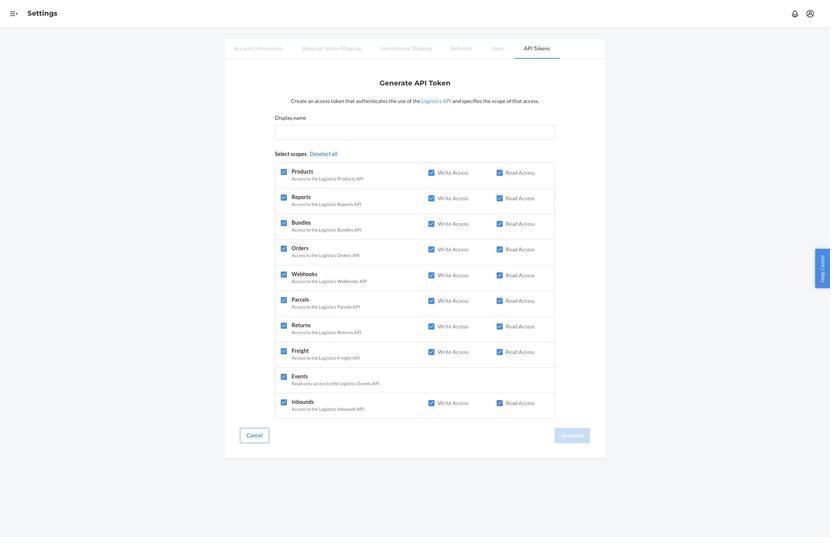 Task type: locate. For each thing, give the bounding box(es) containing it.
logistics up "returns access to the logistics returns api"
[[319, 304, 336, 310]]

8 read access from the top
[[506, 349, 535, 355]]

returns access to the logistics returns api
[[292, 322, 361, 335]]

1 write from the top
[[438, 169, 452, 176]]

reports
[[292, 194, 311, 200], [337, 202, 353, 207]]

0 horizontal spatial inbounds
[[292, 399, 314, 405]]

that left access.
[[512, 98, 522, 104]]

access right an
[[315, 98, 330, 104]]

bundles down reports access to the logistics reports api
[[292, 219, 311, 226]]

of right use
[[407, 98, 412, 104]]

0 horizontal spatial of
[[407, 98, 412, 104]]

logistics for products
[[319, 176, 336, 182]]

1 write access from the top
[[438, 169, 469, 176]]

referrals tab
[[441, 39, 482, 58]]

to inside inbounds access to the logistics inbounds api
[[306, 406, 311, 412]]

0 vertical spatial bundles
[[292, 219, 311, 226]]

to
[[306, 176, 311, 182], [306, 202, 311, 207], [306, 227, 311, 233], [306, 253, 311, 258], [306, 278, 311, 284], [306, 304, 311, 310], [306, 330, 311, 335], [306, 355, 311, 361], [327, 381, 331, 387], [306, 406, 311, 412]]

1 horizontal spatial of
[[507, 98, 511, 104]]

account
[[234, 45, 254, 52]]

5 read access from the top
[[506, 272, 535, 278]]

2 write access from the top
[[438, 195, 469, 202]]

generate api token
[[380, 79, 451, 87]]

api inside "returns access to the logistics returns api"
[[354, 330, 361, 335]]

to inside parcels access to the logistics parcels api
[[306, 304, 311, 310]]

1 vertical spatial orders
[[337, 253, 352, 258]]

shipping
[[302, 45, 322, 52], [412, 45, 432, 52]]

1 horizontal spatial reports
[[337, 202, 353, 207]]

settings link
[[27, 9, 57, 18]]

4 write access from the top
[[438, 246, 469, 253]]

3 read from the top
[[506, 221, 518, 227]]

api inside freight access to the logistics freight api
[[353, 355, 360, 361]]

events
[[292, 373, 308, 380], [358, 381, 371, 387]]

api inside parcels access to the logistics parcels api
[[353, 304, 360, 310]]

create an access token that authenticates the use of the logistics api and specifies the scope of that access.
[[291, 98, 539, 104]]

read access for freight
[[506, 349, 535, 355]]

parcels up "returns access to the logistics returns api"
[[337, 304, 352, 310]]

to up parcels access to the logistics parcels api
[[306, 278, 311, 284]]

api for returns
[[354, 330, 361, 335]]

logistics up webhooks access to the logistics webhooks api
[[319, 253, 336, 258]]

4 read access from the top
[[506, 246, 535, 253]]

logistics inside "returns access to the logistics returns api"
[[319, 330, 336, 335]]

freight up read-
[[292, 348, 309, 354]]

read for returns
[[506, 323, 518, 330]]

write for parcels
[[438, 297, 452, 304]]

logistics for bundles
[[319, 227, 336, 233]]

1 vertical spatial bundles
[[337, 227, 353, 233]]

1 vertical spatial reports
[[337, 202, 353, 207]]

the
[[389, 98, 397, 104], [413, 98, 421, 104], [483, 98, 491, 104], [311, 176, 318, 182], [311, 202, 318, 207], [311, 227, 318, 233], [311, 253, 318, 258], [311, 278, 318, 284], [311, 304, 318, 310], [311, 330, 318, 335], [311, 355, 318, 361], [332, 381, 339, 387], [311, 406, 318, 412]]

0 horizontal spatial freight
[[292, 348, 309, 354]]

the up inbounds access to the logistics inbounds api
[[332, 381, 339, 387]]

information
[[255, 45, 283, 52]]

to up bundles access to the logistics bundles api
[[306, 202, 311, 207]]

inbounds down events read-only access to the logistics events api
[[337, 406, 356, 412]]

0 horizontal spatial webhooks
[[292, 271, 317, 277]]

the inside reports access to the logistics reports api
[[311, 202, 318, 207]]

reports access to the logistics reports api
[[292, 194, 361, 207]]

api inside inbounds access to the logistics inbounds api
[[357, 406, 364, 412]]

that right token
[[345, 98, 355, 104]]

the for returns
[[311, 330, 318, 335]]

2 read from the top
[[506, 195, 518, 202]]

logistics inside inbounds access to the logistics inbounds api
[[319, 406, 336, 412]]

freight up events read-only access to the logistics events api
[[337, 355, 352, 361]]

the left scope
[[483, 98, 491, 104]]

3 read access from the top
[[506, 221, 535, 227]]

logistics inside webhooks access to the logistics webhooks api
[[319, 278, 336, 284]]

the inside freight access to the logistics freight api
[[311, 355, 318, 361]]

the up "returns access to the logistics returns api"
[[311, 304, 318, 310]]

access inside inbounds access to the logistics inbounds api
[[292, 406, 305, 412]]

logistics
[[422, 98, 442, 104], [319, 176, 336, 182], [319, 202, 336, 207], [319, 227, 336, 233], [319, 253, 336, 258], [319, 278, 336, 284], [319, 304, 336, 310], [319, 330, 336, 335], [319, 355, 336, 361], [340, 381, 357, 387], [319, 406, 336, 412]]

open notifications image
[[790, 9, 800, 18]]

0 vertical spatial reports
[[292, 194, 311, 200]]

the for orders
[[311, 253, 318, 258]]

1 read from the top
[[506, 169, 518, 176]]

deselect all button
[[310, 150, 338, 158]]

read access for returns
[[506, 323, 535, 330]]

read
[[506, 169, 518, 176], [506, 195, 518, 202], [506, 221, 518, 227], [506, 246, 518, 253], [506, 272, 518, 278], [506, 297, 518, 304], [506, 323, 518, 330], [506, 349, 518, 355], [506, 400, 518, 406]]

1 vertical spatial generate
[[561, 432, 584, 439]]

0 vertical spatial events
[[292, 373, 308, 380]]

0 horizontal spatial parcels
[[292, 296, 309, 303]]

1 vertical spatial parcels
[[337, 304, 352, 310]]

None checkbox
[[497, 170, 503, 176], [281, 195, 287, 201], [497, 195, 503, 202], [281, 220, 287, 226], [497, 221, 503, 227], [429, 247, 435, 253], [497, 247, 503, 253], [281, 271, 287, 278], [429, 298, 435, 304], [497, 298, 503, 304], [281, 323, 287, 329], [281, 374, 287, 380], [429, 400, 435, 406], [497, 170, 503, 176], [281, 195, 287, 201], [497, 195, 503, 202], [281, 220, 287, 226], [497, 221, 503, 227], [429, 247, 435, 253], [497, 247, 503, 253], [281, 271, 287, 278], [429, 298, 435, 304], [497, 298, 503, 304], [281, 323, 287, 329], [281, 374, 287, 380], [429, 400, 435, 406]]

an
[[308, 98, 314, 104]]

1 vertical spatial returns
[[337, 330, 353, 335]]

to down only
[[306, 406, 311, 412]]

logistics inside orders access to the logistics orders api
[[319, 253, 336, 258]]

1 vertical spatial freight
[[337, 355, 352, 361]]

option
[[323, 45, 339, 52]]

0 vertical spatial parcels
[[292, 296, 309, 303]]

generate for generate api token
[[380, 79, 412, 87]]

inbounds access to the logistics inbounds api
[[292, 399, 364, 412]]

account information tab
[[225, 39, 292, 58]]

5 read from the top
[[506, 272, 518, 278]]

international shipping
[[380, 45, 432, 52]]

inbounds down only
[[292, 399, 314, 405]]

that
[[345, 98, 355, 104], [512, 98, 522, 104]]

read for orders
[[506, 246, 518, 253]]

to right only
[[327, 381, 331, 387]]

the up parcels access to the logistics parcels api
[[311, 278, 318, 284]]

write access for freight
[[438, 349, 469, 355]]

1 vertical spatial access
[[313, 381, 326, 387]]

logistics inside bundles access to the logistics bundles api
[[319, 227, 336, 233]]

token
[[429, 79, 451, 87]]

reports up bundles access to the logistics bundles api
[[337, 202, 353, 207]]

0 horizontal spatial shipping
[[302, 45, 322, 52]]

scope
[[492, 98, 506, 104]]

logistics up reports access to the logistics reports api
[[319, 176, 336, 182]]

write access for products
[[438, 169, 469, 176]]

1 horizontal spatial parcels
[[337, 304, 352, 310]]

8 write access from the top
[[438, 349, 469, 355]]

the up only
[[311, 355, 318, 361]]

5 write from the top
[[438, 272, 452, 278]]

0 horizontal spatial generate
[[380, 79, 412, 87]]

api for inbounds
[[357, 406, 364, 412]]

access inside reports access to the logistics reports api
[[292, 202, 305, 207]]

select scopes deselect all
[[275, 151, 338, 157]]

to inside products access to the logistics products api
[[306, 176, 311, 182]]

the left use
[[389, 98, 397, 104]]

api inside webhooks access to the logistics webhooks api
[[360, 278, 367, 284]]

the inside orders access to the logistics orders api
[[311, 253, 318, 258]]

returns up freight access to the logistics freight api on the left
[[337, 330, 353, 335]]

orders down bundles access to the logistics bundles api
[[292, 245, 309, 252]]

0 vertical spatial generate
[[380, 79, 412, 87]]

logistics for orders
[[319, 253, 336, 258]]

create
[[291, 98, 307, 104]]

the up bundles access to the logistics bundles api
[[311, 202, 318, 207]]

api inside orders access to the logistics orders api
[[352, 253, 360, 258]]

7 write access from the top
[[438, 323, 469, 330]]

9 read access from the top
[[506, 400, 535, 406]]

account information
[[234, 45, 283, 52]]

write for bundles
[[438, 221, 452, 227]]

settings
[[27, 9, 57, 18]]

freight
[[292, 348, 309, 354], [337, 355, 352, 361]]

0 vertical spatial freight
[[292, 348, 309, 354]]

to inside bundles access to the logistics bundles api
[[306, 227, 311, 233]]

the inside bundles access to the logistics bundles api
[[311, 227, 318, 233]]

the for freight
[[311, 355, 318, 361]]

0 vertical spatial orders
[[292, 245, 309, 252]]

read for webhooks
[[506, 272, 518, 278]]

logistics inside products access to the logistics products api
[[319, 176, 336, 182]]

of
[[407, 98, 412, 104], [507, 98, 511, 104]]

1 shipping from the left
[[302, 45, 322, 52]]

write access for reports
[[438, 195, 469, 202]]

mapping
[[341, 45, 361, 52]]

0 vertical spatial products
[[292, 168, 313, 175]]

4 read from the top
[[506, 246, 518, 253]]

shipping inside "tab"
[[412, 45, 432, 52]]

webhooks access to the logistics webhooks api
[[292, 271, 367, 284]]

the up freight access to the logistics freight api on the left
[[311, 330, 318, 335]]

7 write from the top
[[438, 323, 452, 330]]

3 write access from the top
[[438, 221, 469, 227]]

6 read access from the top
[[506, 297, 535, 304]]

logistics for inbounds
[[319, 406, 336, 412]]

read access
[[506, 169, 535, 176], [506, 195, 535, 202], [506, 221, 535, 227], [506, 246, 535, 253], [506, 272, 535, 278], [506, 297, 535, 304], [506, 323, 535, 330], [506, 349, 535, 355], [506, 400, 535, 406]]

the down only
[[311, 406, 318, 412]]

api inside bundles access to the logistics bundles api
[[354, 227, 362, 233]]

0 horizontal spatial orders
[[292, 245, 309, 252]]

1 horizontal spatial freight
[[337, 355, 352, 361]]

9 read from the top
[[506, 400, 518, 406]]

2 read access from the top
[[506, 195, 535, 202]]

access inside "returns access to the logistics returns api"
[[292, 330, 305, 335]]

3 write from the top
[[438, 221, 452, 227]]

of right scope
[[507, 98, 511, 104]]

open navigation image
[[9, 9, 18, 18]]

9 write access from the top
[[438, 400, 469, 406]]

webhooks up parcels access to the logistics parcels api
[[337, 278, 359, 284]]

read for inbounds
[[506, 400, 518, 406]]

logistics up bundles access to the logistics bundles api
[[319, 202, 336, 207]]

to for returns
[[306, 330, 311, 335]]

api inside events read-only access to the logistics events api
[[372, 381, 380, 387]]

read for bundles
[[506, 221, 518, 227]]

6 write access from the top
[[438, 297, 469, 304]]

1 horizontal spatial inbounds
[[337, 406, 356, 412]]

2 write from the top
[[438, 195, 452, 202]]

access
[[453, 169, 469, 176], [519, 169, 535, 176], [292, 176, 305, 182], [453, 195, 469, 202], [519, 195, 535, 202], [292, 202, 305, 207], [453, 221, 469, 227], [519, 221, 535, 227], [292, 227, 305, 233], [453, 246, 469, 253], [519, 246, 535, 253], [292, 253, 305, 258], [453, 272, 469, 278], [519, 272, 535, 278], [292, 278, 305, 284], [453, 297, 469, 304], [519, 297, 535, 304], [292, 304, 305, 310], [453, 323, 469, 330], [519, 323, 535, 330], [292, 330, 305, 335], [453, 349, 469, 355], [519, 349, 535, 355], [292, 355, 305, 361], [453, 400, 469, 406], [519, 400, 535, 406], [292, 406, 305, 412]]

access inside webhooks access to the logistics webhooks api
[[292, 278, 305, 284]]

write for returns
[[438, 323, 452, 330]]

api for reports
[[354, 202, 361, 207]]

read for products
[[506, 169, 518, 176]]

1 horizontal spatial webhooks
[[337, 278, 359, 284]]

to up orders access to the logistics orders api
[[306, 227, 311, 233]]

bundles access to the logistics bundles api
[[292, 219, 362, 233]]

read access for products
[[506, 169, 535, 176]]

help center button
[[815, 249, 830, 288]]

to down select scopes deselect all
[[306, 176, 311, 182]]

orders up webhooks access to the logistics webhooks api
[[337, 253, 352, 258]]

scopes
[[291, 151, 307, 157]]

to for freight
[[306, 355, 311, 361]]

the inside inbounds access to the logistics inbounds api
[[311, 406, 318, 412]]

the inside parcels access to the logistics parcels api
[[311, 304, 318, 310]]

webhooks
[[292, 271, 317, 277], [337, 278, 359, 284]]

logistics up events read-only access to the logistics events api
[[319, 355, 336, 361]]

1 horizontal spatial returns
[[337, 330, 353, 335]]

shipping option mapping
[[302, 45, 361, 52]]

to up freight access to the logistics freight api on the left
[[306, 330, 311, 335]]

logistics api link
[[422, 98, 451, 104]]

access inside bundles access to the logistics bundles api
[[292, 227, 305, 233]]

write access for orders
[[438, 246, 469, 253]]

0 horizontal spatial that
[[345, 98, 355, 104]]

parcels down webhooks access to the logistics webhooks api
[[292, 296, 309, 303]]

bundles up orders access to the logistics orders api
[[337, 227, 353, 233]]

access right only
[[313, 381, 326, 387]]

1 horizontal spatial events
[[358, 381, 371, 387]]

the inside products access to the logistics products api
[[311, 176, 318, 182]]

9 write from the top
[[438, 400, 452, 406]]

to up webhooks access to the logistics webhooks api
[[306, 253, 311, 258]]

api inside products access to the logistics products api
[[356, 176, 364, 182]]

shipping option mapping tab
[[292, 39, 371, 58]]

logistics inside reports access to the logistics reports api
[[319, 202, 336, 207]]

to inside webhooks access to the logistics webhooks api
[[306, 278, 311, 284]]

the inside events read-only access to the logistics events api
[[332, 381, 339, 387]]

bundles
[[292, 219, 311, 226], [337, 227, 353, 233]]

tab list
[[225, 39, 605, 59]]

generate
[[380, 79, 412, 87], [561, 432, 584, 439]]

to up only
[[306, 355, 311, 361]]

api
[[524, 45, 533, 52], [414, 79, 427, 87], [443, 98, 451, 104], [356, 176, 364, 182], [354, 202, 361, 207], [354, 227, 362, 233], [352, 253, 360, 258], [360, 278, 367, 284], [353, 304, 360, 310], [354, 330, 361, 335], [353, 355, 360, 361], [372, 381, 380, 387], [357, 406, 364, 412]]

reports down products access to the logistics products api at the top left of page
[[292, 194, 311, 200]]

the for products
[[311, 176, 318, 182]]

0 horizontal spatial bundles
[[292, 219, 311, 226]]

inbounds
[[292, 399, 314, 405], [337, 406, 356, 412]]

orders access to the logistics orders api
[[292, 245, 360, 258]]

to inside orders access to the logistics orders api
[[306, 253, 311, 258]]

None text field
[[275, 125, 555, 140]]

to inside freight access to the logistics freight api
[[306, 355, 311, 361]]

products down scopes
[[292, 168, 313, 175]]

0 horizontal spatial products
[[292, 168, 313, 175]]

8 read from the top
[[506, 349, 518, 355]]

1 horizontal spatial shipping
[[412, 45, 432, 52]]

write
[[438, 169, 452, 176], [438, 195, 452, 202], [438, 221, 452, 227], [438, 246, 452, 253], [438, 272, 452, 278], [438, 297, 452, 304], [438, 323, 452, 330], [438, 349, 452, 355], [438, 400, 452, 406]]

products down all
[[337, 176, 355, 182]]

display
[[275, 114, 292, 121]]

parcels
[[292, 296, 309, 303], [337, 304, 352, 310]]

6 write from the top
[[438, 297, 452, 304]]

1 horizontal spatial that
[[512, 98, 522, 104]]

8 write from the top
[[438, 349, 452, 355]]

all
[[332, 151, 338, 157]]

logistics inside freight access to the logistics freight api
[[319, 355, 336, 361]]

shipping left option
[[302, 45, 322, 52]]

logistics up orders access to the logistics orders api
[[319, 227, 336, 233]]

generate for generate
[[561, 432, 584, 439]]

api inside reports access to the logistics reports api
[[354, 202, 361, 207]]

help center
[[819, 255, 826, 282]]

5 write access from the top
[[438, 272, 469, 278]]

the up webhooks access to the logistics webhooks api
[[311, 253, 318, 258]]

read access for inbounds
[[506, 400, 535, 406]]

to for webhooks
[[306, 278, 311, 284]]

read access for parcels
[[506, 297, 535, 304]]

logistics for parcels
[[319, 304, 336, 310]]

logistics up freight access to the logistics freight api on the left
[[319, 330, 336, 335]]

products access to the logistics products api
[[292, 168, 364, 182]]

None checkbox
[[281, 169, 287, 175], [429, 170, 435, 176], [429, 195, 435, 202], [429, 221, 435, 227], [281, 246, 287, 252], [429, 272, 435, 278], [497, 272, 503, 278], [281, 297, 287, 303], [429, 323, 435, 330], [497, 323, 503, 330], [281, 348, 287, 354], [429, 349, 435, 355], [497, 349, 503, 355], [281, 400, 287, 406], [497, 400, 503, 406], [281, 169, 287, 175], [429, 170, 435, 176], [429, 195, 435, 202], [429, 221, 435, 227], [281, 246, 287, 252], [429, 272, 435, 278], [497, 272, 503, 278], [281, 297, 287, 303], [429, 323, 435, 330], [497, 323, 503, 330], [281, 348, 287, 354], [429, 349, 435, 355], [497, 349, 503, 355], [281, 400, 287, 406], [497, 400, 503, 406]]

0 horizontal spatial events
[[292, 373, 308, 380]]

returns
[[292, 322, 311, 328], [337, 330, 353, 335]]

referrals
[[451, 45, 472, 52]]

1 that from the left
[[345, 98, 355, 104]]

access
[[315, 98, 330, 104], [313, 381, 326, 387]]

shipping right international
[[412, 45, 432, 52]]

webhooks down orders access to the logistics orders api
[[292, 271, 317, 277]]

generate inside generate button
[[561, 432, 584, 439]]

logistics up inbounds access to the logistics inbounds api
[[340, 381, 357, 387]]

1 horizontal spatial bundles
[[337, 227, 353, 233]]

access inside products access to the logistics products api
[[292, 176, 305, 182]]

logistics down events read-only access to the logistics events api
[[319, 406, 336, 412]]

logistics inside parcels access to the logistics parcels api
[[319, 304, 336, 310]]

to up "returns access to the logistics returns api"
[[306, 304, 311, 310]]

the up reports access to the logistics reports api
[[311, 176, 318, 182]]

to for reports
[[306, 202, 311, 207]]

the up orders access to the logistics orders api
[[311, 227, 318, 233]]

the inside "returns access to the logistics returns api"
[[311, 330, 318, 335]]

write access
[[438, 169, 469, 176], [438, 195, 469, 202], [438, 221, 469, 227], [438, 246, 469, 253], [438, 272, 469, 278], [438, 297, 469, 304], [438, 323, 469, 330], [438, 349, 469, 355], [438, 400, 469, 406]]

1 horizontal spatial products
[[337, 176, 355, 182]]

4 write from the top
[[438, 246, 452, 253]]

write for freight
[[438, 349, 452, 355]]

returns down parcels access to the logistics parcels api
[[292, 322, 311, 328]]

cancel
[[246, 432, 263, 439]]

0 vertical spatial webhooks
[[292, 271, 317, 277]]

the for bundles
[[311, 227, 318, 233]]

logistics up parcels access to the logistics parcels api
[[319, 278, 336, 284]]

the inside webhooks access to the logistics webhooks api
[[311, 278, 318, 284]]

to inside reports access to the logistics reports api
[[306, 202, 311, 207]]

0 vertical spatial inbounds
[[292, 399, 314, 405]]

access inside events read-only access to the logistics events api
[[313, 381, 326, 387]]

6 read from the top
[[506, 297, 518, 304]]

to inside "returns access to the logistics returns api"
[[306, 330, 311, 335]]

1 read access from the top
[[506, 169, 535, 176]]

logistics for webhooks
[[319, 278, 336, 284]]

2 shipping from the left
[[412, 45, 432, 52]]

products
[[292, 168, 313, 175], [337, 176, 355, 182]]

1 horizontal spatial generate
[[561, 432, 584, 439]]

7 read from the top
[[506, 323, 518, 330]]

0 vertical spatial returns
[[292, 322, 311, 328]]

orders
[[292, 245, 309, 252], [337, 253, 352, 258]]

7 read access from the top
[[506, 323, 535, 330]]



Task type: describe. For each thing, give the bounding box(es) containing it.
read for reports
[[506, 195, 518, 202]]

the for inbounds
[[311, 406, 318, 412]]

1 vertical spatial products
[[337, 176, 355, 182]]

api for freight
[[353, 355, 360, 361]]

and
[[452, 98, 461, 104]]

to for orders
[[306, 253, 311, 258]]

api for products
[[356, 176, 364, 182]]

api for webhooks
[[360, 278, 367, 284]]

tab list containing account information
[[225, 39, 605, 59]]

only
[[304, 381, 312, 387]]

access inside freight access to the logistics freight api
[[292, 355, 305, 361]]

write for reports
[[438, 195, 452, 202]]

cancel button
[[240, 428, 269, 443]]

write access for webhooks
[[438, 272, 469, 278]]

0 vertical spatial access
[[315, 98, 330, 104]]

write access for bundles
[[438, 221, 469, 227]]

read for freight
[[506, 349, 518, 355]]

token
[[331, 98, 344, 104]]

to inside events read-only access to the logistics events api
[[327, 381, 331, 387]]

access inside orders access to the logistics orders api
[[292, 253, 305, 258]]

write for products
[[438, 169, 452, 176]]

logistics for freight
[[319, 355, 336, 361]]

center
[[819, 255, 826, 270]]

name
[[293, 114, 306, 121]]

0 horizontal spatial returns
[[292, 322, 311, 328]]

access inside parcels access to the logistics parcels api
[[292, 304, 305, 310]]

read access for reports
[[506, 195, 535, 202]]

api for orders
[[352, 253, 360, 258]]

write for webhooks
[[438, 272, 452, 278]]

2 of from the left
[[507, 98, 511, 104]]

1 horizontal spatial orders
[[337, 253, 352, 258]]

deselect
[[310, 151, 331, 157]]

generate button
[[555, 428, 590, 443]]

read for parcels
[[506, 297, 518, 304]]

users tab
[[482, 39, 515, 58]]

to for products
[[306, 176, 311, 182]]

write for orders
[[438, 246, 452, 253]]

to for parcels
[[306, 304, 311, 310]]

1 vertical spatial events
[[358, 381, 371, 387]]

api tokens
[[524, 45, 550, 52]]

read-
[[292, 381, 304, 387]]

to for bundles
[[306, 227, 311, 233]]

logistics down token
[[422, 98, 442, 104]]

logistics for reports
[[319, 202, 336, 207]]

write for inbounds
[[438, 400, 452, 406]]

select
[[275, 151, 290, 157]]

parcels access to the logistics parcels api
[[292, 296, 360, 310]]

access.
[[523, 98, 539, 104]]

display name
[[275, 114, 306, 121]]

api tokens tab
[[515, 39, 559, 59]]

specifies
[[462, 98, 482, 104]]

freight access to the logistics freight api
[[292, 348, 360, 361]]

the right use
[[413, 98, 421, 104]]

api for parcels
[[353, 304, 360, 310]]

write access for inbounds
[[438, 400, 469, 406]]

0 horizontal spatial reports
[[292, 194, 311, 200]]

api for bundles
[[354, 227, 362, 233]]

the for webhooks
[[311, 278, 318, 284]]

read access for orders
[[506, 246, 535, 253]]

open account menu image
[[806, 9, 815, 18]]

read access for webhooks
[[506, 272, 535, 278]]

write access for parcels
[[438, 297, 469, 304]]

1 of from the left
[[407, 98, 412, 104]]

1 vertical spatial webhooks
[[337, 278, 359, 284]]

read access for bundles
[[506, 221, 535, 227]]

api inside tab
[[524, 45, 533, 52]]

the for parcels
[[311, 304, 318, 310]]

the for reports
[[311, 202, 318, 207]]

to for inbounds
[[306, 406, 311, 412]]

authenticates
[[356, 98, 388, 104]]

shipping inside tab
[[302, 45, 322, 52]]

tokens
[[534, 45, 550, 52]]

1 vertical spatial inbounds
[[337, 406, 356, 412]]

international
[[380, 45, 411, 52]]

use
[[398, 98, 406, 104]]

write access for returns
[[438, 323, 469, 330]]

users
[[492, 45, 505, 52]]

2 that from the left
[[512, 98, 522, 104]]

international shipping tab
[[371, 39, 441, 58]]

logistics for returns
[[319, 330, 336, 335]]

events read-only access to the logistics events api
[[292, 373, 380, 387]]

help
[[819, 272, 826, 282]]

logistics inside events read-only access to the logistics events api
[[340, 381, 357, 387]]



Task type: vqa. For each thing, say whether or not it's contained in the screenshot.


